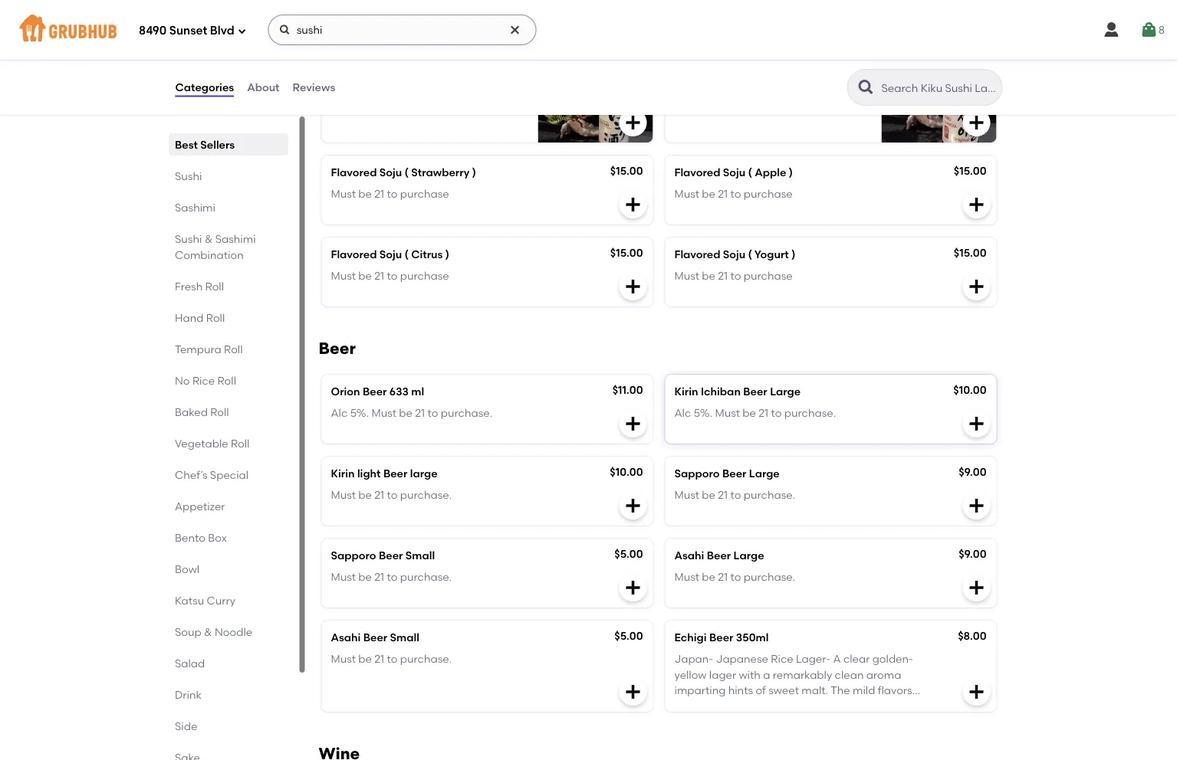 Task type: locate. For each thing, give the bounding box(es) containing it.
be down light
[[358, 489, 372, 502]]

beer for asahi beer small
[[363, 632, 388, 645]]

$15.00 for flavored soju ( citrus )
[[610, 247, 643, 260]]

be for sapporo beer small
[[358, 571, 372, 584]]

$10.00 for alc 5%. must be 21 to purchase.
[[954, 384, 987, 397]]

0 horizontal spatial kirin
[[331, 467, 355, 480]]

to for kirin light beer large
[[387, 489, 398, 502]]

jinro
[[675, 53, 702, 66]]

1 5%. from the left
[[350, 407, 369, 420]]

rich custard and coconut . tropical fruit. must be 21 to purchase.
[[331, 75, 515, 104]]

to down flavored soju ( citrus )
[[387, 270, 398, 283]]

5%. down ichiban
[[694, 407, 713, 420]]

svg image inside main navigation navigation
[[238, 26, 247, 36]]

soju left citrus
[[380, 248, 402, 261]]

1 vertical spatial sushi
[[174, 232, 202, 245]]

sapporo
[[675, 467, 720, 480], [331, 549, 376, 563]]

beer for sapporo beer small
[[379, 549, 403, 563]]

must down asahi beer small
[[331, 653, 356, 666]]

be down custard
[[384, 91, 398, 104]]

flavored for flavored soju ( yogurt )
[[675, 248, 721, 261]]

5%.
[[350, 407, 369, 420], [694, 407, 713, 420]]

strawberry
[[411, 166, 470, 179]]

to down sapporo beer small
[[387, 571, 398, 584]]

sapporo for sapporo beer large
[[675, 467, 720, 480]]

21 for asahi beer small
[[374, 653, 384, 666]]

must down flavored soju ( yogurt )
[[675, 270, 699, 283]]

0 vertical spatial &
[[204, 232, 212, 245]]

2 alc 5%. must be 21 to purchase. from the left
[[675, 407, 836, 420]]

sushi & sashimi combination tab
[[174, 231, 282, 263]]

must for flavored soju ( citrus )
[[331, 270, 356, 283]]

flavored left citrus
[[331, 248, 377, 261]]

must be 21 to purchase down flavored soju ( citrus )
[[331, 270, 449, 283]]

flavored soju ( apple )
[[675, 166, 793, 179]]

to down sapporo beer large
[[731, 489, 741, 502]]

citrus
[[411, 248, 443, 261]]

be down flavored soju ( apple ) at the top of the page
[[702, 188, 716, 201]]

alc left 19%.
[[675, 75, 691, 88]]

sho chiku bai nigori silky mild 300 ml image
[[538, 43, 653, 143]]

bai
[[386, 53, 404, 66]]

kikusui junmai 300 ml image
[[538, 0, 653, 30]]

purchase. inside the rich custard and coconut . tropical fruit. must be 21 to purchase.
[[426, 91, 478, 104]]

svg image for flavored soju ( apple )
[[968, 196, 986, 214]]

Search for food, convenience, alcohol... search field
[[268, 15, 537, 45]]

must down asahi beer large
[[675, 571, 699, 584]]

kirin for kirin light beer large
[[331, 467, 355, 480]]

soju for apple
[[723, 166, 746, 179]]

1 vertical spatial $10.00
[[610, 466, 643, 479]]

1 vertical spatial large
[[749, 467, 780, 480]]

small
[[406, 549, 435, 563], [390, 632, 419, 645]]

light
[[357, 467, 381, 480]]

$18.00
[[611, 53, 644, 66]]

must be 21 to purchase.
[[331, 489, 452, 502], [675, 489, 795, 502], [331, 571, 452, 584], [675, 571, 795, 584], [331, 653, 452, 666]]

flavored for flavored soju ( citrus )
[[331, 248, 377, 261]]

) for flavored soju ( strawberry )
[[472, 166, 476, 179]]

must down flavored soju ( citrus )
[[331, 270, 356, 283]]

must be 21 to purchase for yogurt
[[675, 270, 793, 283]]

to
[[775, 75, 786, 88], [413, 91, 424, 104], [387, 188, 398, 201], [731, 188, 741, 201], [387, 270, 398, 283], [731, 270, 741, 283], [428, 407, 438, 420], [771, 407, 782, 420], [387, 489, 398, 502], [731, 489, 741, 502], [387, 571, 398, 584], [731, 571, 741, 584], [387, 653, 398, 666]]

21 for sapporo beer large
[[718, 489, 728, 502]]

21 down sapporo beer large
[[718, 489, 728, 502]]

svg image for asahi beer small
[[624, 683, 642, 702]]

1 horizontal spatial asahi
[[675, 549, 704, 563]]

hand roll
[[174, 311, 225, 324]]

soju for citrus
[[380, 248, 402, 261]]

flavored left yogurt
[[675, 248, 721, 261]]

purchase
[[400, 188, 449, 201], [744, 188, 793, 201], [400, 270, 449, 283], [744, 270, 793, 283]]

1 vertical spatial asahi
[[331, 632, 361, 645]]

rich
[[331, 75, 354, 88]]

) right strawberry
[[472, 166, 476, 179]]

21 down kirin light beer large
[[374, 489, 384, 502]]

svg image for asahi beer large
[[968, 579, 986, 597]]

0 vertical spatial asahi
[[675, 549, 704, 563]]

search icon image
[[857, 78, 875, 97]]

flavored for flavored soju ( strawberry )
[[331, 166, 377, 179]]

5%. for ichiban
[[694, 407, 713, 420]]

flavored down fruit.
[[331, 166, 377, 179]]

ml right 633
[[411, 385, 424, 398]]

21 down "kirin ichiban beer large"
[[759, 407, 769, 420]]

must inside the rich custard and coconut . tropical fruit. must be 21 to purchase.
[[357, 91, 382, 104]]

(korea)375
[[729, 53, 787, 66]]

5%. down orion
[[350, 407, 369, 420]]

ml right (korea)375
[[789, 53, 802, 66]]

best sellers tab
[[174, 137, 282, 153]]

&
[[204, 232, 212, 245], [204, 626, 212, 639]]

roll right fresh
[[205, 280, 224, 293]]

) right citrus
[[445, 248, 449, 261]]

svg image for flavored soju ( strawberry )
[[624, 196, 642, 214]]

svg image for echigi beer 350ml
[[968, 683, 986, 702]]

0 vertical spatial kirin
[[675, 385, 698, 398]]

2 sushi from the top
[[174, 232, 202, 245]]

roll for vegetable
[[230, 437, 249, 450]]

must down the flavored soju ( strawberry )
[[331, 188, 356, 201]]

echigi beer 350ml
[[675, 632, 769, 645]]

purchase down yogurt
[[744, 270, 793, 283]]

roll inside "tab"
[[217, 374, 236, 387]]

silky
[[441, 53, 465, 66]]

chef's
[[174, 469, 207, 482]]

must down jinro soju (korea)375 ml
[[719, 75, 744, 88]]

must down sapporo beer small
[[331, 571, 356, 584]]

roll up special
[[230, 437, 249, 450]]

svg image for flavored soju ( citrus )
[[624, 278, 642, 296]]

21 down sapporo beer small
[[374, 571, 384, 584]]

1 vertical spatial $5.00
[[615, 630, 643, 643]]

be down "kirin ichiban beer large"
[[743, 407, 756, 420]]

apple
[[755, 166, 786, 179]]

to down flavored soju ( apple ) at the top of the page
[[731, 188, 741, 201]]

must be 21 to purchase for citrus
[[331, 270, 449, 283]]

must down ichiban
[[715, 407, 740, 420]]

chiku
[[353, 53, 384, 66]]

categories button
[[174, 60, 235, 115]]

beer for asahi beer large
[[707, 549, 731, 563]]

2 vertical spatial large
[[734, 549, 764, 563]]

0 vertical spatial $10.00
[[954, 384, 987, 397]]

beer
[[319, 339, 356, 359], [363, 385, 387, 398], [743, 385, 768, 398], [383, 467, 408, 480], [722, 467, 747, 480], [379, 549, 403, 563], [707, 549, 731, 563], [363, 632, 388, 645], [709, 632, 734, 645]]

0 vertical spatial $5.00
[[615, 548, 643, 561]]

orion
[[331, 385, 360, 398]]

sashimi up sushi & sashimi combination
[[174, 201, 215, 214]]

1 vertical spatial &
[[204, 626, 212, 639]]

be for flavored soju ( yogurt )
[[702, 270, 716, 283]]

21 down flavored soju ( citrus )
[[374, 270, 384, 283]]

tempura
[[174, 343, 221, 356]]

svg image for kirin light beer large
[[624, 497, 642, 515]]

must down kirin light beer large
[[331, 489, 356, 502]]

side tab
[[174, 719, 282, 735]]

0 vertical spatial sapporo
[[675, 467, 720, 480]]

must down flavored soju ( apple ) at the top of the page
[[675, 188, 699, 201]]

best sellers
[[174, 138, 234, 151]]

svg image
[[238, 26, 247, 36], [624, 415, 642, 433], [968, 415, 986, 433], [624, 497, 642, 515], [968, 497, 986, 515], [624, 683, 642, 702]]

vegetable roll
[[174, 437, 249, 450]]

ml right 300
[[515, 53, 528, 66]]

sushi
[[174, 170, 202, 183], [174, 232, 202, 245]]

svg image for flavored soju ( yogurt )
[[968, 278, 986, 296]]

1 horizontal spatial alc 5%. must be 21 to purchase.
[[675, 407, 836, 420]]

21 down the flavored soju ( strawberry )
[[374, 188, 384, 201]]

alc 5%. must be 21 to purchase. down "kirin ichiban beer large"
[[675, 407, 836, 420]]

blvd
[[210, 24, 234, 38]]

alc down "kirin ichiban beer large"
[[675, 407, 691, 420]]

0 horizontal spatial sapporo
[[331, 549, 376, 563]]

bento box
[[174, 532, 227, 545]]

( left citrus
[[405, 248, 409, 261]]

) right yogurt
[[792, 248, 796, 261]]

alc 5%. must be 21 to purchase. down 633
[[331, 407, 493, 420]]

to down the flavored soju ( strawberry )
[[387, 188, 398, 201]]

1 vertical spatial kirin
[[331, 467, 355, 480]]

$5.00 for asahi
[[615, 548, 643, 561]]

0 vertical spatial large
[[770, 385, 801, 398]]

must be 21 to purchase. down sapporo beer large
[[675, 489, 795, 502]]

chef's special tab
[[174, 467, 282, 483]]

roll down hand roll tab
[[224, 343, 242, 356]]

0 vertical spatial small
[[406, 549, 435, 563]]

0 horizontal spatial asahi
[[331, 632, 361, 645]]

must
[[719, 75, 744, 88], [357, 91, 382, 104], [331, 188, 356, 201], [675, 188, 699, 201], [331, 270, 356, 283], [675, 270, 699, 283], [372, 407, 397, 420], [715, 407, 740, 420], [331, 489, 356, 502], [675, 489, 699, 502], [331, 571, 356, 584], [675, 571, 699, 584], [331, 653, 356, 666]]

be down asahi beer large
[[702, 571, 716, 584]]

to down flavored soju ( yogurt )
[[731, 270, 741, 283]]

ml
[[515, 53, 528, 66], [789, 53, 802, 66], [411, 385, 424, 398]]

2 horizontal spatial ml
[[789, 53, 802, 66]]

bowl
[[174, 563, 199, 576]]

be down flavored soju ( yogurt )
[[702, 270, 716, 283]]

be for asahi beer large
[[702, 571, 716, 584]]

must be 21 to purchase. down asahi beer large
[[675, 571, 795, 584]]

flavored left apple
[[675, 166, 721, 179]]

21 for sapporo beer small
[[374, 571, 384, 584]]

1 horizontal spatial 5%.
[[694, 407, 713, 420]]

soup & noodle tab
[[174, 624, 282, 640]]

to down asahi beer small
[[387, 653, 398, 666]]

$5.00 for echigi
[[615, 630, 643, 643]]

must for flavored soju ( apple )
[[675, 188, 699, 201]]

& right soup
[[204, 626, 212, 639]]

must down custard
[[357, 91, 382, 104]]

drink tab
[[174, 687, 282, 703]]

custard
[[356, 75, 396, 88]]

to for sapporo beer large
[[731, 489, 741, 502]]

1 horizontal spatial ml
[[515, 53, 528, 66]]

asahi for asahi beer large
[[675, 549, 704, 563]]

0 horizontal spatial 5%.
[[350, 407, 369, 420]]

be down asahi beer small
[[358, 653, 372, 666]]

roll inside tab
[[230, 437, 249, 450]]

21 down asahi beer small
[[374, 653, 384, 666]]

roll right baked
[[210, 406, 229, 419]]

1 sushi from the top
[[174, 170, 202, 183]]

& inside sushi & sashimi combination
[[204, 232, 212, 245]]

to down and
[[413, 91, 424, 104]]

must be 21 to purchase. down asahi beer small
[[331, 653, 452, 666]]

no
[[174, 374, 189, 387]]

sashimi up combination
[[215, 232, 255, 245]]

purchase down citrus
[[400, 270, 449, 283]]

2 $9.00 from the top
[[959, 548, 987, 561]]

be inside the rich custard and coconut . tropical fruit. must be 21 to purchase.
[[384, 91, 398, 104]]

sushi for sushi & sashimi combination
[[174, 232, 202, 245]]

bowl tab
[[174, 561, 282, 578]]

main navigation navigation
[[0, 0, 1177, 60]]

soju up 19%.
[[704, 53, 727, 66]]

)
[[472, 166, 476, 179], [789, 166, 793, 179], [445, 248, 449, 261], [792, 248, 796, 261]]

roll for fresh
[[205, 280, 224, 293]]

must for kirin light beer large
[[331, 489, 356, 502]]

to down asahi beer large
[[731, 571, 741, 584]]

curry
[[206, 594, 235, 607]]

kirin left light
[[331, 467, 355, 480]]

soju left apple
[[723, 166, 746, 179]]

to down kirin light beer large
[[387, 489, 398, 502]]

21 down asahi beer large
[[718, 571, 728, 584]]

21 down flavored soju ( apple ) at the top of the page
[[718, 188, 728, 201]]

soju left strawberry
[[380, 166, 402, 179]]

roll
[[205, 280, 224, 293], [206, 311, 225, 324], [224, 343, 242, 356], [217, 374, 236, 387], [210, 406, 229, 419], [230, 437, 249, 450]]

to for flavored soju ( strawberry )
[[387, 188, 398, 201]]

be down flavored soju ( citrus )
[[358, 270, 372, 283]]

be
[[747, 75, 760, 88], [384, 91, 398, 104], [358, 188, 372, 201], [702, 188, 716, 201], [358, 270, 372, 283], [702, 270, 716, 283], [399, 407, 413, 420], [743, 407, 756, 420], [358, 489, 372, 502], [702, 489, 716, 502], [358, 571, 372, 584], [702, 571, 716, 584], [358, 653, 372, 666]]

flavored soju ( yogurt )
[[675, 248, 796, 261]]

must down sapporo beer large
[[675, 489, 699, 502]]

1 vertical spatial sapporo
[[331, 549, 376, 563]]

chef's special
[[174, 469, 248, 482]]

yogurt
[[755, 248, 789, 261]]

1 vertical spatial small
[[390, 632, 419, 645]]

sushi up combination
[[174, 232, 202, 245]]

and
[[399, 75, 419, 88]]

sushi inside sushi & sashimi combination
[[174, 232, 202, 245]]

$8.00
[[958, 630, 987, 643]]

$5.00
[[615, 548, 643, 561], [615, 630, 643, 643]]

bento box tab
[[174, 530, 282, 546]]

svg image for jinro soju (korea)375 ml
[[968, 113, 986, 132]]

( left apple
[[748, 166, 752, 179]]

side
[[174, 720, 197, 733]]

svg image
[[1103, 21, 1121, 39], [1140, 21, 1159, 39], [279, 24, 291, 36], [509, 24, 521, 36], [624, 113, 642, 132], [968, 113, 986, 132], [624, 196, 642, 214], [968, 196, 986, 214], [624, 278, 642, 296], [968, 278, 986, 296], [624, 579, 642, 597], [968, 579, 986, 597], [968, 683, 986, 702]]

8
[[1159, 23, 1165, 36]]

sushi down best
[[174, 170, 202, 183]]

21
[[763, 75, 773, 88], [400, 91, 410, 104], [374, 188, 384, 201], [718, 188, 728, 201], [374, 270, 384, 283], [718, 270, 728, 283], [415, 407, 425, 420], [759, 407, 769, 420], [374, 489, 384, 502], [718, 489, 728, 502], [374, 571, 384, 584], [718, 571, 728, 584], [374, 653, 384, 666]]

must be 21 to purchase down the flavored soju ( strawberry )
[[331, 188, 449, 201]]

asahi beer large
[[675, 549, 764, 563]]

1 vertical spatial $9.00
[[959, 548, 987, 561]]

2 $5.00 from the top
[[615, 630, 643, 643]]

purchase down apple
[[744, 188, 793, 201]]

( left strawberry
[[405, 166, 409, 179]]

sapporo for sapporo beer small
[[331, 549, 376, 563]]

0 horizontal spatial alc 5%. must be 21 to purchase.
[[331, 407, 493, 420]]

svg image inside 8 button
[[1140, 21, 1159, 39]]

be down sapporo beer large
[[702, 489, 716, 502]]

5%. for beer
[[350, 407, 369, 420]]

roll right rice
[[217, 374, 236, 387]]

small for asahi beer small
[[390, 632, 419, 645]]

be down sapporo beer small
[[358, 571, 372, 584]]

must be 21 to purchase down flavored soju ( apple ) at the top of the page
[[675, 188, 793, 201]]

to for asahi beer large
[[731, 571, 741, 584]]

ml for alc 5%. must be 21 to purchase.
[[411, 385, 424, 398]]

must be 21 to purchase. for sapporo beer small
[[331, 571, 452, 584]]

21 down orion beer 633 ml
[[415, 407, 425, 420]]

0 vertical spatial sushi
[[174, 170, 202, 183]]

reviews button
[[292, 60, 336, 115]]

0 horizontal spatial $10.00
[[610, 466, 643, 479]]

beer for sapporo beer large
[[722, 467, 747, 480]]

be for flavored soju ( strawberry )
[[358, 188, 372, 201]]

katsu curry
[[174, 594, 235, 607]]

roll right the hand
[[206, 311, 225, 324]]

large for sapporo beer large
[[749, 467, 780, 480]]

must be 21 to purchase. for kirin light beer large
[[331, 489, 452, 502]]

1 $5.00 from the top
[[615, 548, 643, 561]]

asahi for asahi beer small
[[331, 632, 361, 645]]

21 down and
[[400, 91, 410, 104]]

) for flavored soju ( yogurt )
[[792, 248, 796, 261]]

$15.00 for flavored soju ( apple )
[[954, 164, 987, 178]]

large
[[770, 385, 801, 398], [749, 467, 780, 480], [734, 549, 764, 563]]

1 $9.00 from the top
[[959, 466, 987, 479]]

be for flavored soju ( apple )
[[702, 188, 716, 201]]

soju
[[704, 53, 727, 66], [380, 166, 402, 179], [723, 166, 746, 179], [380, 248, 402, 261], [723, 248, 746, 261]]

must be 21 to purchase down flavored soju ( yogurt )
[[675, 270, 793, 283]]

flavored for flavored soju ( apple )
[[675, 166, 721, 179]]

tab
[[174, 750, 282, 761]]

purchase.
[[788, 75, 840, 88], [426, 91, 478, 104], [441, 407, 493, 420], [784, 407, 836, 420], [400, 489, 452, 502], [744, 489, 795, 502], [400, 571, 452, 584], [744, 571, 795, 584], [400, 653, 452, 666]]

kirin left ichiban
[[675, 385, 698, 398]]

2 5%. from the left
[[694, 407, 713, 420]]

svg image for sapporo beer small
[[624, 579, 642, 597]]

soju left yogurt
[[723, 248, 746, 261]]

& up combination
[[204, 232, 212, 245]]

roll for hand
[[206, 311, 225, 324]]

1 alc 5%. must be 21 to purchase. from the left
[[331, 407, 493, 420]]

1 horizontal spatial sapporo
[[675, 467, 720, 480]]

$15.00
[[610, 164, 643, 178], [954, 164, 987, 178], [610, 247, 643, 260], [954, 247, 987, 260]]

salad
[[174, 657, 205, 670]]

must be 21 to purchase. down sapporo beer small
[[331, 571, 452, 584]]

) right apple
[[789, 166, 793, 179]]

flavored
[[331, 166, 377, 179], [675, 166, 721, 179], [331, 248, 377, 261], [675, 248, 721, 261]]

purchase for citrus
[[400, 270, 449, 283]]

kirin
[[675, 385, 698, 398], [331, 467, 355, 480]]

sho
[[331, 53, 351, 66]]

vegetable roll tab
[[174, 436, 282, 452]]

1 vertical spatial sashimi
[[215, 232, 255, 245]]

$10.00
[[954, 384, 987, 397], [610, 466, 643, 479]]

soju for yogurt
[[723, 248, 746, 261]]

0 horizontal spatial ml
[[411, 385, 424, 398]]

1 horizontal spatial kirin
[[675, 385, 698, 398]]

large for asahi beer large
[[734, 549, 764, 563]]

be down the flavored soju ( strawberry )
[[358, 188, 372, 201]]

reviews
[[293, 81, 335, 94]]

0 vertical spatial $9.00
[[959, 466, 987, 479]]

katsu curry tab
[[174, 593, 282, 609]]

1 horizontal spatial $10.00
[[954, 384, 987, 397]]



Task type: describe. For each thing, give the bounding box(es) containing it.
about button
[[246, 60, 280, 115]]

8490
[[139, 24, 167, 38]]

drink
[[174, 689, 201, 702]]

no rice roll tab
[[174, 373, 282, 389]]

$15.00 for flavored soju ( yogurt )
[[954, 247, 987, 260]]

nigori
[[406, 53, 438, 66]]

jinro soju (korea)375 ml image
[[882, 43, 997, 143]]

21 for asahi beer large
[[718, 571, 728, 584]]

fresh
[[174, 280, 202, 293]]

must for flavored soju ( strawberry )
[[331, 188, 356, 201]]

echigi
[[675, 632, 707, 645]]

to inside the rich custard and coconut . tropical fruit. must be 21 to purchase.
[[413, 91, 424, 104]]

be for sapporo beer large
[[702, 489, 716, 502]]

$15.00 for flavored soju ( strawberry )
[[610, 164, 643, 178]]

sushi & sashimi combination
[[174, 232, 255, 262]]

( for yogurt
[[748, 248, 752, 261]]

21 for kirin light beer large
[[374, 489, 384, 502]]

.
[[468, 75, 470, 88]]

coconut
[[422, 75, 465, 88]]

purchase for apple
[[744, 188, 793, 201]]

soju for strawberry
[[380, 166, 402, 179]]

purchase for strawberry
[[400, 188, 449, 201]]

to for flavored soju ( citrus )
[[387, 270, 398, 283]]

bento
[[174, 532, 205, 545]]

small for sapporo beer small
[[406, 549, 435, 563]]

21 for flavored soju ( strawberry )
[[374, 188, 384, 201]]

categories
[[175, 81, 234, 94]]

ichiban
[[701, 385, 741, 398]]

about
[[247, 81, 280, 94]]

baked roll
[[174, 406, 229, 419]]

be for flavored soju ( citrus )
[[358, 270, 372, 283]]

$10.00 for must be 21 to purchase.
[[610, 466, 643, 479]]

beer for echigi beer 350ml
[[709, 632, 734, 645]]

8490 sunset blvd
[[139, 24, 234, 38]]

350ml
[[736, 632, 769, 645]]

flavored soju ( citrus )
[[331, 248, 449, 261]]

best
[[174, 138, 197, 151]]

to for sapporo beer small
[[387, 571, 398, 584]]

must for flavored soju ( yogurt )
[[675, 270, 699, 283]]

sapporo beer small
[[331, 549, 435, 563]]

sashimi inside sushi & sashimi combination
[[215, 232, 255, 245]]

be for kirin light beer large
[[358, 489, 372, 502]]

kirin ichiban beer large
[[675, 385, 801, 398]]

asahi beer small
[[331, 632, 419, 645]]

fresh roll tab
[[174, 278, 282, 295]]

( for apple
[[748, 166, 752, 179]]

hand
[[174, 311, 203, 324]]

) for flavored soju ( apple )
[[789, 166, 793, 179]]

noodle
[[214, 626, 252, 639]]

sunset
[[169, 24, 207, 38]]

8 button
[[1140, 16, 1165, 44]]

0 vertical spatial sashimi
[[174, 201, 215, 214]]

) for flavored soju ( citrus )
[[445, 248, 449, 261]]

salad tab
[[174, 656, 282, 672]]

large
[[410, 467, 438, 480]]

21 for flavored soju ( apple )
[[718, 188, 728, 201]]

21 down (korea)375
[[763, 75, 773, 88]]

to for asahi beer small
[[387, 653, 398, 666]]

to down "kirin ichiban beer large"
[[771, 407, 782, 420]]

must for asahi beer large
[[675, 571, 699, 584]]

hand roll tab
[[174, 310, 282, 326]]

kirin light beer large
[[331, 467, 438, 480]]

be down (korea)375
[[747, 75, 760, 88]]

must be 21 to purchase for strawberry
[[331, 188, 449, 201]]

to down (korea)375
[[775, 75, 786, 88]]

no rice roll
[[174, 374, 236, 387]]

baked roll tab
[[174, 404, 282, 420]]

soup & noodle
[[174, 626, 252, 639]]

be down 633
[[399, 407, 413, 420]]

svg image for orion beer 633 ml
[[624, 415, 642, 433]]

fresh roll
[[174, 280, 224, 293]]

jinro soju (korea)375 ml
[[675, 53, 802, 66]]

21 for flavored soju ( yogurt )
[[718, 270, 728, 283]]

soup
[[174, 626, 201, 639]]

& for sashimi
[[204, 232, 212, 245]]

must be 21 to purchase for apple
[[675, 188, 793, 201]]

alc 19%. must be 21 to purchase.
[[675, 75, 840, 88]]

fruit.
[[331, 91, 354, 104]]

baked
[[174, 406, 207, 419]]

$14.00
[[955, 53, 987, 66]]

must be 21 to purchase. for sapporo beer large
[[675, 489, 795, 502]]

sushi for sushi
[[174, 170, 202, 183]]

sho chiku bai nigori silky mild 300 ml
[[331, 53, 528, 66]]

special
[[210, 469, 248, 482]]

to for flavored soju ( apple )
[[731, 188, 741, 201]]

must down orion beer 633 ml
[[372, 407, 397, 420]]

must for asahi beer small
[[331, 653, 356, 666]]

tempura roll tab
[[174, 341, 282, 357]]

kirin for kirin ichiban beer large
[[675, 385, 698, 398]]

alc for kirin ichiban beer large
[[675, 407, 691, 420]]

$9.00 for sapporo beer large
[[959, 466, 987, 479]]

orion beer 633 ml
[[331, 385, 424, 398]]

svg image for sho chiku bai nigori silky mild 300 ml
[[624, 113, 642, 132]]

alc 5%. must be 21 to purchase. for beer
[[675, 407, 836, 420]]

ml for alc 19%. must be 21 to purchase.
[[789, 53, 802, 66]]

be for asahi beer small
[[358, 653, 372, 666]]

alc for orion beer 633 ml
[[331, 407, 348, 420]]

Search Kiku Sushi Larchmont search field
[[880, 81, 997, 95]]

sushi tab
[[174, 168, 282, 184]]

must be 21 to purchase. for asahi beer large
[[675, 571, 795, 584]]

21 inside the rich custard and coconut . tropical fruit. must be 21 to purchase.
[[400, 91, 410, 104]]

soju for ml
[[704, 53, 727, 66]]

tropical
[[473, 75, 515, 88]]

box
[[208, 532, 227, 545]]

300
[[493, 53, 513, 66]]

combination
[[174, 248, 243, 262]]

$9.00 for asahi beer large
[[959, 548, 987, 561]]

rice
[[192, 374, 215, 387]]

flavored soju ( strawberry )
[[331, 166, 476, 179]]

appetizer
[[174, 500, 225, 513]]

19%.
[[694, 75, 717, 88]]

appetizer tab
[[174, 499, 282, 515]]

21 for flavored soju ( citrus )
[[374, 270, 384, 283]]

must for sapporo beer small
[[331, 571, 356, 584]]

sapporo beer large
[[675, 467, 780, 480]]

( for citrus
[[405, 248, 409, 261]]

roll for tempura
[[224, 343, 242, 356]]

$11.00
[[613, 384, 643, 397]]

to up large
[[428, 407, 438, 420]]

roll for baked
[[210, 406, 229, 419]]

vegetable
[[174, 437, 228, 450]]

svg image for kirin ichiban beer large
[[968, 415, 986, 433]]

alc for jinro soju (korea)375 ml
[[675, 75, 691, 88]]

633
[[389, 385, 409, 398]]

must be 21 to purchase. for asahi beer small
[[331, 653, 452, 666]]

sellers
[[200, 138, 234, 151]]

tempura roll
[[174, 343, 242, 356]]

mild
[[468, 53, 490, 66]]

purchase for yogurt
[[744, 270, 793, 283]]

beer for orion beer 633 ml
[[363, 385, 387, 398]]

sashimi tab
[[174, 199, 282, 216]]

svg image for sapporo beer large
[[968, 497, 986, 515]]

( for strawberry
[[405, 166, 409, 179]]

katsu
[[174, 594, 204, 607]]

alc 5%. must be 21 to purchase. for 633
[[331, 407, 493, 420]]



Task type: vqa. For each thing, say whether or not it's contained in the screenshot.


